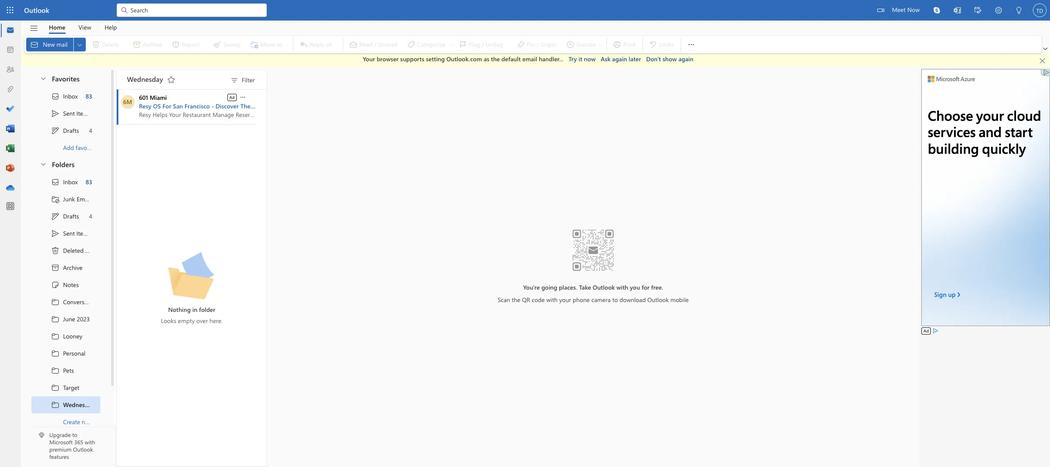 Task type: vqa. For each thing, say whether or not it's contained in the screenshot.
Fun times in Space to the right
no



Task type: describe. For each thing, give the bounding box(es) containing it.
in
[[192, 306, 198, 314]]

new
[[43, 40, 55, 48]]

features
[[49, 454, 69, 461]]

over
[[197, 317, 208, 325]]

try it now button
[[569, 55, 596, 64]]

2  inbox from the top
[[51, 178, 78, 187]]

favorites tree
[[31, 67, 100, 156]]

4  tree item from the top
[[31, 345, 100, 363]]

premium
[[49, 447, 72, 454]]

onedrive image
[[6, 184, 15, 193]]

email
[[77, 195, 91, 203]]

 button
[[948, 0, 968, 22]]

looney
[[63, 333, 82, 341]]

 june 2023
[[51, 315, 90, 324]]

 inside the favorites tree
[[51, 126, 60, 135]]

don't show again
[[647, 55, 694, 63]]

view
[[79, 23, 91, 31]]

add favorite
[[63, 144, 96, 152]]

don't
[[647, 55, 661, 63]]

filter
[[242, 76, 255, 84]]

new
[[82, 419, 93, 427]]

take
[[579, 284, 592, 292]]

 for  june 2023
[[51, 315, 60, 324]]

files image
[[6, 85, 15, 94]]

tab list containing home
[[42, 21, 124, 34]]

nothing in folder looks empty over here.
[[161, 306, 223, 325]]

601
[[139, 93, 148, 102]]

later
[[629, 55, 642, 63]]

outlook inside banner
[[24, 6, 49, 15]]

empty
[[178, 317, 195, 325]]


[[51, 195, 60, 204]]

powerpoint image
[[6, 164, 15, 173]]

handler...
[[539, 55, 564, 63]]

to inside the upgrade to microsoft 365 with premium outlook features
[[72, 432, 77, 439]]

archive
[[63, 264, 83, 272]]

excel image
[[6, 145, 15, 153]]

 inside the favorites tree
[[51, 109, 60, 118]]

mail
[[57, 40, 68, 48]]

1  tree item from the top
[[31, 294, 100, 311]]

365
[[74, 439, 83, 447]]

drafts for second  tree item from the bottom of the page
[[63, 127, 79, 135]]

 for  looney
[[51, 332, 60, 341]]


[[167, 75, 176, 84]]

wednesday heading
[[127, 70, 178, 89]]

discover
[[216, 102, 239, 110]]

meet
[[893, 6, 906, 14]]

favorites tree item
[[31, 71, 100, 88]]

home
[[49, 23, 65, 31]]

again inside 'don't show again' 'button'
[[679, 55, 694, 63]]

 filter
[[230, 76, 255, 85]]

2  from the top
[[51, 178, 60, 187]]

notes
[[63, 281, 79, 289]]

1  tree item from the top
[[31, 105, 100, 122]]

resy os for san francisco - discover the resy difference
[[139, 102, 294, 110]]

as
[[484, 55, 490, 63]]

show
[[663, 55, 677, 63]]

premium features image
[[39, 433, 45, 439]]

Search for email, meetings, files and more. field
[[130, 5, 262, 14]]

 button inside message list section
[[239, 93, 247, 102]]

2  from the top
[[51, 229, 60, 238]]

tags group
[[345, 36, 605, 53]]

for
[[163, 102, 171, 110]]

create
[[63, 419, 80, 427]]

places.
[[559, 284, 578, 292]]

application containing outlook
[[0, 0, 1051, 468]]

camera
[[592, 296, 611, 304]]

help button
[[98, 21, 123, 34]]

upgrade to microsoft 365 with premium outlook features
[[49, 432, 95, 461]]

83 inside the favorites tree
[[86, 92, 92, 100]]

 button
[[1036, 55, 1051, 67]]

calendar image
[[6, 46, 15, 55]]

your
[[363, 55, 375, 63]]


[[1044, 47, 1048, 51]]

mobile
[[671, 296, 689, 304]]

folder for new
[[94, 419, 110, 427]]

1  tree item from the top
[[31, 88, 100, 105]]

difference
[[266, 102, 294, 110]]

favorite
[[76, 144, 96, 152]]


[[230, 76, 239, 85]]

 sent items for 2nd  tree item from the bottom
[[51, 109, 91, 118]]

1 vertical spatial items
[[77, 230, 91, 238]]

tree containing 
[[31, 174, 110, 431]]

personal
[[63, 350, 86, 358]]

 target
[[51, 384, 79, 393]]

 drafts for second  tree item from the bottom of the page
[[51, 126, 79, 135]]

free.
[[652, 284, 664, 292]]

1 vertical spatial ad
[[924, 328, 930, 334]]

now
[[584, 55, 596, 63]]

you
[[630, 284, 641, 292]]

wednesday inside wednesday 
[[127, 75, 163, 84]]

2  tree item from the top
[[31, 174, 100, 191]]

drafts for 2nd  tree item from the top of the page
[[63, 212, 79, 221]]

601 miami
[[139, 93, 167, 102]]

6m
[[123, 98, 132, 106]]

try
[[569, 55, 577, 63]]

 inside dropdown button
[[76, 41, 83, 48]]

2  tree item from the top
[[31, 225, 100, 242]]

meet now
[[893, 6, 920, 14]]

-
[[212, 102, 214, 110]]

ad inside message list section
[[230, 94, 235, 100]]


[[996, 7, 1003, 14]]

 button
[[1010, 0, 1030, 22]]

0 vertical spatial  button
[[683, 36, 700, 53]]

the
[[241, 102, 251, 110]]

more apps image
[[6, 203, 15, 211]]

code
[[532, 296, 545, 304]]

 button
[[1042, 45, 1050, 53]]

 wednesday
[[51, 401, 95, 410]]

your browser supports setting outlook.com as the default email handler...
[[363, 55, 564, 63]]

wednesday 
[[127, 75, 176, 84]]

1 resy from the left
[[139, 102, 152, 110]]

view button
[[72, 21, 98, 34]]

 button for folders
[[36, 156, 50, 172]]

6  tree item from the top
[[31, 380, 100, 397]]

outlook banner
[[0, 0, 1051, 22]]

 button
[[74, 38, 86, 52]]

inbox for 2nd  tree item from the bottom of the application containing outlook
[[63, 92, 78, 100]]

account manager for test dummy image
[[1034, 3, 1047, 17]]

don't show again button
[[647, 55, 694, 64]]

pets
[[63, 367, 74, 375]]

 for  personal
[[51, 350, 60, 358]]

sent inside tree
[[63, 230, 75, 238]]

move & delete group
[[26, 36, 292, 53]]

add
[[63, 144, 74, 152]]

sent inside the favorites tree
[[63, 109, 75, 118]]



Task type: locate. For each thing, give the bounding box(es) containing it.
outlook up 
[[24, 6, 49, 15]]

1 horizontal spatial wednesday
[[127, 75, 163, 84]]

1 vertical spatial  sent items
[[51, 229, 91, 238]]

wednesday
[[127, 75, 163, 84], [63, 401, 95, 410]]

ad
[[230, 94, 235, 100], [924, 328, 930, 334]]

83 up email
[[86, 178, 92, 186]]

1 horizontal spatial to
[[613, 296, 618, 304]]

sent up add
[[63, 109, 75, 118]]

4 inside tree
[[89, 212, 92, 221]]

2  drafts from the top
[[51, 212, 79, 221]]

 left looney
[[51, 332, 60, 341]]

to right camera in the bottom right of the page
[[613, 296, 618, 304]]

0 horizontal spatial ad
[[230, 94, 235, 100]]

application
[[0, 0, 1051, 468]]

2 horizontal spatial with
[[617, 284, 629, 292]]

 button
[[25, 21, 42, 36]]

the left "qr"
[[512, 296, 521, 304]]

4 up favorite on the left of the page
[[89, 127, 92, 135]]

1 vertical spatial 
[[51, 178, 60, 187]]

 sent items inside tree
[[51, 229, 91, 238]]

the inside you're going places. take outlook with you for free. scan the qr code with your phone camera to download outlook mobile
[[512, 296, 521, 304]]

email
[[523, 55, 538, 63]]

1 vertical spatial  button
[[239, 93, 247, 102]]

outlook right "premium" at the bottom left of page
[[73, 447, 93, 454]]

items up  deleted items on the left of the page
[[77, 230, 91, 238]]

 for favorites
[[40, 75, 47, 82]]

2  from the top
[[51, 212, 60, 221]]

outlook.com
[[447, 55, 482, 63]]

again right ask
[[613, 55, 628, 63]]

 button for favorites
[[36, 71, 50, 86]]

4 inside the favorites tree
[[89, 127, 92, 135]]


[[955, 7, 962, 14]]

 sent items
[[51, 109, 91, 118], [51, 229, 91, 238]]

san
[[173, 102, 183, 110]]

it
[[579, 55, 583, 63]]

1  sent items from the top
[[51, 109, 91, 118]]

with right 365
[[85, 439, 95, 447]]

2 drafts from the top
[[63, 212, 79, 221]]

 for the topmost  dropdown button
[[688, 40, 696, 49]]

favorites
[[52, 74, 80, 83]]

to do image
[[6, 105, 15, 114]]

 button
[[989, 0, 1010, 22]]

7  from the top
[[51, 401, 60, 410]]

0 vertical spatial inbox
[[63, 92, 78, 100]]

again inside ask again later button
[[613, 55, 628, 63]]

ad left set your advertising preferences icon
[[924, 328, 930, 334]]

message list section
[[117, 68, 294, 467]]

0 vertical spatial 83
[[86, 92, 92, 100]]

2  tree item from the top
[[31, 311, 100, 328]]

1 horizontal spatial again
[[679, 55, 694, 63]]

folder inside nothing in folder looks empty over here.
[[199, 306, 215, 314]]

 looney
[[51, 332, 82, 341]]

4 for second  tree item from the bottom of the page
[[89, 127, 92, 135]]

folder
[[199, 306, 215, 314], [94, 419, 110, 427]]

june
[[63, 316, 75, 324]]


[[51, 126, 60, 135], [51, 212, 60, 221]]

0 vertical spatial  tree item
[[31, 88, 100, 105]]

 button inside the favorites tree item
[[36, 71, 50, 86]]

1  from the top
[[51, 126, 60, 135]]

 left favorites
[[40, 75, 47, 82]]

0 horizontal spatial the
[[491, 55, 500, 63]]

 for  wednesday
[[51, 401, 60, 410]]

 up  pets
[[51, 350, 60, 358]]

 tree item
[[31, 242, 100, 259]]

 button left favorites
[[36, 71, 50, 86]]

with inside the upgrade to microsoft 365 with premium outlook features
[[85, 439, 95, 447]]

outlook inside the upgrade to microsoft 365 with premium outlook features
[[73, 447, 93, 454]]


[[51, 109, 60, 118], [51, 229, 60, 238]]

folder for in
[[199, 306, 215, 314]]

2  tree item from the top
[[31, 208, 100, 225]]

 sent items up add
[[51, 109, 91, 118]]

 down  target
[[51, 401, 60, 410]]

1 horizontal spatial the
[[512, 296, 521, 304]]

upgrade
[[49, 432, 71, 439]]

 tree item down junk
[[31, 208, 100, 225]]

1 vertical spatial 
[[51, 212, 60, 221]]

1  button from the top
[[36, 71, 50, 86]]

0 horizontal spatial wednesday
[[63, 401, 95, 410]]

create new folder tree item
[[31, 414, 110, 431]]

again right show
[[679, 55, 694, 63]]

 tree item
[[31, 277, 100, 294]]


[[30, 40, 39, 49]]

0 vertical spatial 
[[76, 41, 83, 48]]

 tree item up add
[[31, 122, 100, 139]]

 inside folders "tree item"
[[40, 161, 47, 168]]

1 vertical spatial  tree item
[[31, 174, 100, 191]]

 up the don't show again
[[688, 40, 696, 49]]

 tree item up ' looney'
[[31, 311, 100, 328]]

people image
[[6, 66, 15, 74]]

 archive
[[51, 264, 83, 272]]

1 4 from the top
[[89, 127, 92, 135]]

nothing
[[168, 306, 191, 314]]

 tree item up junk
[[31, 174, 100, 191]]

0 vertical spatial 
[[51, 109, 60, 118]]

0 vertical spatial  sent items
[[51, 109, 91, 118]]

0 vertical spatial the
[[491, 55, 500, 63]]

1 vertical spatial sent
[[63, 230, 75, 238]]

 search field
[[117, 0, 267, 19]]

here.
[[210, 317, 223, 325]]

 sent items up deleted
[[51, 229, 91, 238]]


[[1040, 57, 1047, 64]]

1 horizontal spatial with
[[547, 296, 558, 304]]

to down create
[[72, 432, 77, 439]]

with down going
[[547, 296, 558, 304]]

drafts up add
[[63, 127, 79, 135]]

 for  pets
[[51, 367, 60, 375]]

ask again later
[[601, 55, 642, 63]]

0 vertical spatial  inbox
[[51, 92, 78, 101]]

add favorite tree item
[[31, 139, 100, 156]]


[[975, 7, 982, 14]]

 tree item down the favorites tree item
[[31, 105, 100, 122]]

word image
[[6, 125, 15, 134]]

0 horizontal spatial to
[[72, 432, 77, 439]]

 tree item up deleted
[[31, 225, 100, 242]]


[[76, 41, 83, 48], [40, 75, 47, 82], [40, 161, 47, 168]]

1 inbox from the top
[[63, 92, 78, 100]]

inbox down the favorites tree item
[[63, 92, 78, 100]]

3  tree item from the top
[[31, 328, 100, 345]]

tree
[[31, 174, 110, 431]]

1 vertical spatial drafts
[[63, 212, 79, 221]]

phone
[[573, 296, 590, 304]]

ad up the discover
[[230, 94, 235, 100]]

2  from the top
[[51, 315, 60, 324]]

inbox
[[63, 92, 78, 100], [63, 178, 78, 186]]

items up favorite on the left of the page
[[77, 109, 91, 118]]

the right as
[[491, 55, 500, 63]]

2 again from the left
[[679, 55, 694, 63]]

0 vertical spatial ad
[[230, 94, 235, 100]]

microsoft
[[49, 439, 73, 447]]

the
[[491, 55, 500, 63], [512, 296, 521, 304]]

 inbox
[[51, 92, 78, 101], [51, 178, 78, 187]]

drafts down  junk email
[[63, 212, 79, 221]]

 pets
[[51, 367, 74, 375]]

 tree item
[[31, 105, 100, 122], [31, 225, 100, 242]]

resy right the
[[252, 102, 265, 110]]

1 vertical spatial  tree item
[[31, 225, 100, 242]]

0 vertical spatial sent
[[63, 109, 75, 118]]

0 vertical spatial to
[[613, 296, 618, 304]]

mail image
[[6, 26, 15, 35]]

 tree item up  target
[[31, 363, 100, 380]]

download
[[620, 296, 646, 304]]

2 resy from the left
[[252, 102, 265, 110]]

 drafts up add favorite tree item on the left top
[[51, 126, 79, 135]]

83 down the favorites tree item
[[86, 92, 92, 100]]

0 horizontal spatial folder
[[94, 419, 110, 427]]

2 vertical spatial 
[[40, 161, 47, 168]]

4 down email
[[89, 212, 92, 221]]

1 vertical spatial  inbox
[[51, 178, 78, 187]]

 tree item
[[31, 88, 100, 105], [31, 174, 100, 191]]

0 vertical spatial items
[[77, 109, 91, 118]]

1 vertical spatial 4
[[89, 212, 92, 221]]

1  tree item from the top
[[31, 122, 100, 139]]

601 miami image
[[121, 95, 135, 109]]

 for  dropdown button inside message list section
[[240, 94, 246, 101]]

again
[[613, 55, 628, 63], [679, 55, 694, 63]]

 tree item
[[31, 191, 100, 208]]

 drafts
[[51, 126, 79, 135], [51, 212, 79, 221]]

 up add favorite tree item on the left top
[[51, 126, 60, 135]]

1 sent from the top
[[63, 109, 75, 118]]

 tree item down ' looney'
[[31, 345, 100, 363]]

wednesday up create
[[63, 401, 95, 410]]

browser
[[377, 55, 399, 63]]

drafts inside the favorites tree
[[63, 127, 79, 135]]

1 drafts from the top
[[63, 127, 79, 135]]

 personal
[[51, 350, 86, 358]]

sent
[[63, 109, 75, 118], [63, 230, 75, 238]]

1 vertical spatial inbox
[[63, 178, 78, 186]]

0 vertical spatial  tree item
[[31, 122, 100, 139]]

4 for 2nd  tree item from the top of the page
[[89, 212, 92, 221]]

folder inside tree item
[[94, 419, 110, 427]]

1 vertical spatial 
[[240, 94, 246, 101]]

0 horizontal spatial again
[[613, 55, 628, 63]]

 left the folders
[[40, 161, 47, 168]]

1  from the top
[[51, 298, 60, 307]]

 button up the
[[239, 93, 247, 102]]

 drafts for 2nd  tree item from the top of the page
[[51, 212, 79, 221]]

 button up the don't show again
[[683, 36, 700, 53]]

deleted
[[63, 247, 84, 255]]

resy down 601
[[139, 102, 152, 110]]

2 4 from the top
[[89, 212, 92, 221]]

 inside the favorites tree item
[[40, 75, 47, 82]]

 tree item down pets
[[31, 380, 100, 397]]

1 vertical spatial 
[[51, 229, 60, 238]]

1 83 from the top
[[86, 92, 92, 100]]

1 horizontal spatial 
[[688, 40, 696, 49]]

going
[[542, 284, 558, 292]]


[[51, 247, 60, 255]]


[[934, 7, 941, 14]]

 tree item
[[31, 259, 100, 277]]

junk
[[63, 195, 75, 203]]


[[51, 281, 60, 290]]

with left you
[[617, 284, 629, 292]]

5  from the top
[[51, 367, 60, 375]]

 inside the favorites tree
[[51, 92, 60, 101]]

1 horizontal spatial ad
[[924, 328, 930, 334]]

qr
[[522, 296, 531, 304]]

5  tree item from the top
[[31, 363, 100, 380]]

 up 
[[51, 178, 60, 187]]

0 vertical spatial  tree item
[[31, 105, 100, 122]]

0 vertical spatial  drafts
[[51, 126, 79, 135]]

1 vertical spatial  drafts
[[51, 212, 79, 221]]

 junk email
[[51, 195, 91, 204]]

0 vertical spatial wednesday
[[127, 75, 163, 84]]

your
[[560, 296, 572, 304]]

items right deleted
[[85, 247, 100, 255]]

 button inside folders "tree item"
[[36, 156, 50, 172]]

inbox up  junk email
[[63, 178, 78, 186]]

 right mail
[[76, 41, 83, 48]]

 for 
[[51, 298, 60, 307]]

0 vertical spatial 
[[51, 92, 60, 101]]

 new mail
[[30, 40, 68, 49]]

1 vertical spatial folder
[[94, 419, 110, 427]]

ask again later button
[[601, 55, 642, 64]]

2 83 from the top
[[86, 178, 92, 186]]

1  from the top
[[51, 109, 60, 118]]

for
[[642, 284, 650, 292]]

0 horizontal spatial resy
[[139, 102, 152, 110]]

folders tree item
[[31, 156, 100, 174]]

 for folders
[[40, 161, 47, 168]]

1 vertical spatial  tree item
[[31, 208, 100, 225]]

2 sent from the top
[[63, 230, 75, 238]]

1 vertical spatial the
[[512, 296, 521, 304]]

items inside  deleted items
[[85, 247, 100, 255]]

2 vertical spatial with
[[85, 439, 95, 447]]

to inside you're going places. take outlook with you for free. scan the qr code with your phone camera to download outlook mobile
[[613, 296, 618, 304]]

folder up over
[[199, 306, 215, 314]]

2  sent items from the top
[[51, 229, 91, 238]]

 tree item up  personal
[[31, 328, 100, 345]]

 left pets
[[51, 367, 60, 375]]

scan
[[498, 296, 511, 304]]

 tree item down favorites
[[31, 88, 100, 105]]

0 horizontal spatial 
[[240, 94, 246, 101]]

drafts inside tree
[[63, 212, 79, 221]]

2 inbox from the top
[[63, 178, 78, 186]]

inbox inside the favorites tree
[[63, 92, 78, 100]]

 sent items inside the favorites tree
[[51, 109, 91, 118]]

0 vertical spatial with
[[617, 284, 629, 292]]

try it now
[[569, 55, 596, 63]]

 inbox up  tree item
[[51, 178, 78, 187]]

 inside message list section
[[240, 94, 246, 101]]

inbox for 1st  tree item from the bottom
[[63, 178, 78, 186]]

home button
[[42, 21, 72, 34]]


[[688, 40, 696, 49], [240, 94, 246, 101]]


[[29, 24, 38, 33]]

 drafts down  tree item
[[51, 212, 79, 221]]

 tree item
[[31, 294, 100, 311], [31, 311, 100, 328], [31, 328, 100, 345], [31, 345, 100, 363], [31, 363, 100, 380], [31, 380, 100, 397], [31, 397, 100, 414]]

 button left the folders
[[36, 156, 50, 172]]

1 vertical spatial  button
[[36, 156, 50, 172]]

set your advertising preferences image
[[933, 328, 940, 335]]

left-rail-appbar navigation
[[2, 21, 19, 198]]

0 vertical spatial 
[[51, 126, 60, 135]]

create new folder
[[63, 419, 110, 427]]

1 horizontal spatial folder
[[199, 306, 215, 314]]

 down the favorites tree item
[[51, 92, 60, 101]]

0 vertical spatial folder
[[199, 306, 215, 314]]

default
[[502, 55, 521, 63]]

0 horizontal spatial  button
[[239, 93, 247, 102]]

sent up '' "tree item"
[[63, 230, 75, 238]]

you're
[[524, 284, 540, 292]]

2  button from the top
[[36, 156, 50, 172]]

6  from the top
[[51, 384, 60, 393]]

1 vertical spatial with
[[547, 296, 558, 304]]

setting
[[426, 55, 445, 63]]

 up the
[[240, 94, 246, 101]]

folder right new
[[94, 419, 110, 427]]

tab list
[[42, 21, 124, 34]]

 sent items for first  tree item from the bottom of the page
[[51, 229, 91, 238]]

 tree item
[[31, 122, 100, 139], [31, 208, 100, 225]]

wednesday inside  wednesday
[[63, 401, 95, 410]]

1 vertical spatial wednesday
[[63, 401, 95, 410]]

 down the favorites tree item
[[51, 109, 60, 118]]

 down the ""
[[51, 298, 60, 307]]

 down 
[[51, 212, 60, 221]]

0 horizontal spatial with
[[85, 439, 95, 447]]

3  from the top
[[51, 332, 60, 341]]

1  from the top
[[51, 92, 60, 101]]

 drafts inside the favorites tree
[[51, 126, 79, 135]]

items inside the favorites tree
[[77, 109, 91, 118]]

wednesday up 601
[[127, 75, 163, 84]]

 inbox down the favorites tree item
[[51, 92, 78, 101]]

outlook up camera in the bottom right of the page
[[593, 284, 615, 292]]

outlook down free.
[[648, 296, 669, 304]]

1 vertical spatial 83
[[86, 178, 92, 186]]

7  tree item from the top
[[31, 397, 100, 414]]

 tree item down  target
[[31, 397, 100, 414]]

 for  target
[[51, 384, 60, 393]]

 left target
[[51, 384, 60, 393]]

 tree item down the  notes
[[31, 294, 100, 311]]

1  inbox from the top
[[51, 92, 78, 101]]

1 horizontal spatial resy
[[252, 102, 265, 110]]

2023
[[77, 316, 90, 324]]

 left 'june'
[[51, 315, 60, 324]]

1 horizontal spatial  button
[[683, 36, 700, 53]]

items
[[77, 109, 91, 118], [77, 230, 91, 238], [85, 247, 100, 255]]

1  drafts from the top
[[51, 126, 79, 135]]

1 vertical spatial to
[[72, 432, 77, 439]]

1 vertical spatial 
[[40, 75, 47, 82]]


[[1017, 7, 1023, 14]]

 inbox inside the favorites tree
[[51, 92, 78, 101]]

inbox inside tree
[[63, 178, 78, 186]]

 button
[[968, 0, 989, 22]]

2 vertical spatial items
[[85, 247, 100, 255]]

0 vertical spatial drafts
[[63, 127, 79, 135]]

4  from the top
[[51, 350, 60, 358]]

outlook
[[24, 6, 49, 15], [593, 284, 615, 292], [648, 296, 669, 304], [73, 447, 93, 454]]

0 vertical spatial  button
[[36, 71, 50, 86]]

outlook link
[[24, 0, 49, 21]]

 notes
[[51, 281, 79, 290]]

0 vertical spatial 4
[[89, 127, 92, 135]]

help
[[105, 23, 117, 31]]

1 again from the left
[[613, 55, 628, 63]]

0 vertical spatial 
[[688, 40, 696, 49]]


[[51, 264, 60, 272]]

resy
[[139, 102, 152, 110], [252, 102, 265, 110]]

francisco
[[185, 102, 210, 110]]

 up 
[[51, 229, 60, 238]]



